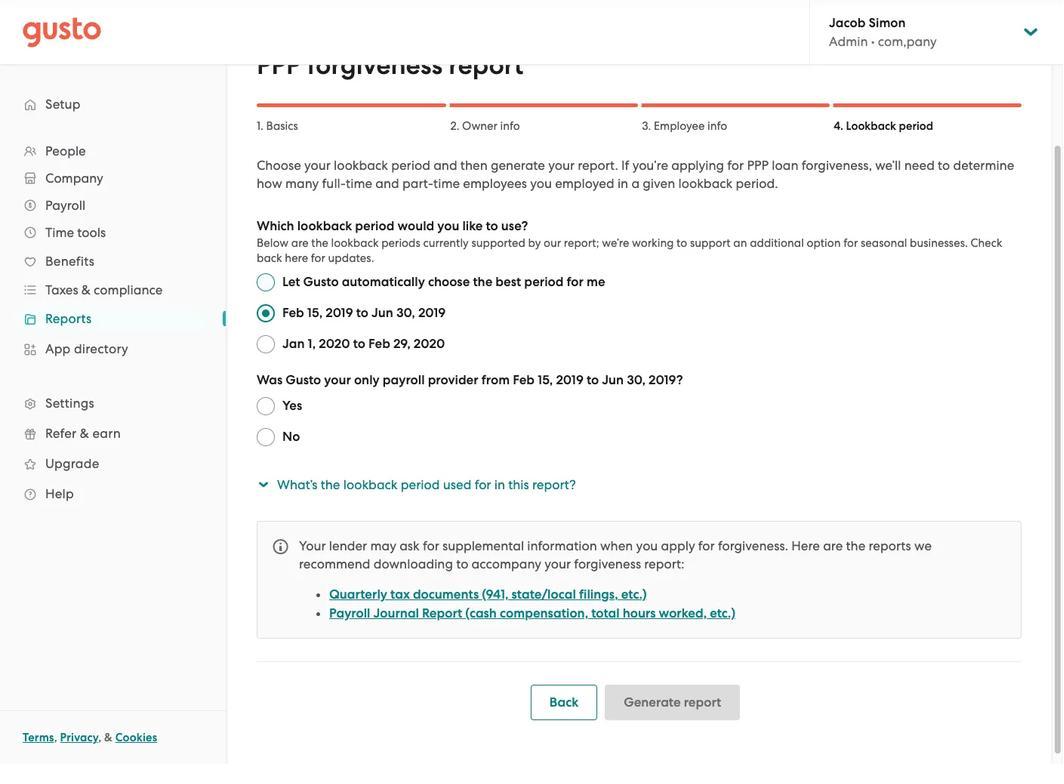 Task type: locate. For each thing, give the bounding box(es) containing it.
info right the owner
[[501, 119, 520, 133]]

alert
[[257, 521, 1022, 639]]

settings link
[[15, 390, 211, 417]]

jan 1, 2020 to feb 29, 2020
[[283, 336, 445, 352]]

0 horizontal spatial 2019
[[326, 305, 353, 321]]

1 horizontal spatial info
[[708, 119, 728, 133]]

for up period.
[[728, 158, 744, 173]]

0 vertical spatial gusto
[[303, 274, 339, 290]]

period up need at the top
[[900, 119, 934, 133]]

payroll button
[[15, 192, 211, 219]]

1 vertical spatial and
[[376, 176, 400, 191]]

1 vertical spatial &
[[80, 426, 89, 441]]

back
[[257, 252, 282, 265]]

2020 right 29,
[[414, 336, 445, 352]]

0 vertical spatial 15,
[[307, 305, 323, 321]]

jun
[[372, 305, 394, 321], [602, 372, 624, 388]]

ppp
[[257, 50, 301, 81], [748, 158, 769, 173]]

what's the lookback period used for in this report? tab
[[254, 467, 1022, 503]]

2019 up jan 1, 2020 to feb 29, 2020
[[326, 305, 353, 321]]

basics
[[266, 119, 298, 133]]

are right here
[[824, 539, 843, 554]]

2 horizontal spatial feb
[[513, 372, 535, 388]]

upgrade
[[45, 456, 99, 471]]

1 horizontal spatial 2020
[[414, 336, 445, 352]]

the right what's
[[321, 478, 340, 493]]

gusto for let
[[303, 274, 339, 290]]

0 vertical spatial jun
[[372, 305, 394, 321]]

0 vertical spatial ppp
[[257, 50, 301, 81]]

to up jan 1, 2020 to feb 29, 2020
[[356, 305, 369, 321]]

quarterly
[[329, 587, 388, 603]]

1 horizontal spatial 15,
[[538, 372, 553, 388]]

we're
[[602, 236, 630, 250]]

2 vertical spatial feb
[[513, 372, 535, 388]]

taxes
[[45, 283, 78, 298]]

feb left 29,
[[369, 336, 391, 352]]

compensation,
[[500, 606, 589, 622]]

best
[[496, 274, 522, 290]]

part-
[[403, 176, 434, 191]]

1 horizontal spatial 30,
[[627, 372, 646, 388]]

1 vertical spatial 30,
[[627, 372, 646, 388]]

worked,
[[659, 606, 707, 622]]

for inside what's the lookback period used for in this report? tab
[[475, 478, 492, 493]]

used
[[443, 478, 472, 493]]

in inside tab
[[495, 478, 505, 493]]

filings,
[[579, 587, 619, 603]]

directory
[[74, 342, 128, 357]]

0 horizontal spatial forgiveness
[[307, 50, 443, 81]]

list
[[0, 138, 226, 509]]

you inside choose your lookback period and then generate your report. if you're applying for ppp loan forgiveness, we'll need to determine how many full-time and part-time employees you employed in a given lookback period.
[[531, 176, 552, 191]]

to left 2019?
[[587, 372, 599, 388]]

30, up 29,
[[397, 305, 415, 321]]

•
[[872, 34, 875, 49]]

report:
[[645, 557, 685, 572]]

info for owner info
[[501, 119, 520, 133]]

you're
[[633, 158, 669, 173]]

gusto right let
[[303, 274, 339, 290]]

1 time from the left
[[346, 176, 373, 191]]

0 horizontal spatial info
[[501, 119, 520, 133]]

1 horizontal spatial forgiveness
[[575, 557, 642, 572]]

1 vertical spatial in
[[495, 478, 505, 493]]

time tools button
[[15, 219, 211, 246]]

cookies button
[[115, 729, 157, 747]]

1 vertical spatial you
[[438, 218, 460, 234]]

1 horizontal spatial ppp
[[748, 158, 769, 173]]

owner info
[[462, 119, 520, 133]]

0 vertical spatial feb
[[283, 305, 304, 321]]

for right option
[[844, 236, 859, 250]]

check
[[971, 236, 1003, 250]]

you inside the your lender may ask for supplemental information when you apply for forgiveness. here are the reports we recommend downloading to accompany your forgiveness report:
[[637, 539, 658, 554]]

terms
[[23, 731, 54, 745]]

0 vertical spatial payroll
[[45, 198, 86, 213]]

to down supplemental
[[456, 557, 469, 572]]

30,
[[397, 305, 415, 321], [627, 372, 646, 388]]

may
[[371, 539, 397, 554]]

employee info
[[654, 119, 728, 133]]

info right employee
[[708, 119, 728, 133]]

quarterly tax documents (941, state/local filings, etc.) link
[[329, 587, 647, 603]]

your inside the your lender may ask for supplemental information when you apply for forgiveness. here are the reports we recommend downloading to accompany your forgiveness report:
[[545, 557, 571, 572]]

0 horizontal spatial and
[[376, 176, 400, 191]]

0 horizontal spatial you
[[438, 218, 460, 234]]

1 info from the left
[[501, 119, 520, 133]]

jacob
[[830, 15, 866, 31]]

loan
[[772, 158, 799, 173]]

0 horizontal spatial payroll
[[45, 198, 86, 213]]

2 vertical spatial you
[[637, 539, 658, 554]]

let gusto automatically choose the best period for me
[[283, 274, 606, 290]]

0 horizontal spatial 15,
[[307, 305, 323, 321]]

1 horizontal spatial ,
[[98, 731, 102, 745]]

jun down "automatically"
[[372, 305, 394, 321]]

you up currently
[[438, 218, 460, 234]]

ppp up period.
[[748, 158, 769, 173]]

here
[[285, 252, 308, 265]]

2 , from the left
[[98, 731, 102, 745]]

app directory link
[[15, 335, 211, 363]]

documents
[[413, 587, 479, 603]]

report.
[[578, 158, 619, 173]]

1 horizontal spatial in
[[618, 176, 629, 191]]

for right used
[[475, 478, 492, 493]]

& left cookies
[[104, 731, 113, 745]]

from
[[482, 372, 510, 388]]

, left cookies button
[[98, 731, 102, 745]]

2020
[[319, 336, 350, 352], [414, 336, 445, 352]]

1 horizontal spatial feb
[[369, 336, 391, 352]]

0 vertical spatial &
[[81, 283, 91, 298]]

period
[[900, 119, 934, 133], [392, 158, 431, 173], [355, 218, 395, 234], [525, 274, 564, 290], [401, 478, 440, 493]]

for inside choose your lookback period and then generate your report. if you're applying for ppp loan forgiveness, we'll need to determine how many full-time and part-time employees you employed in a given lookback period.
[[728, 158, 744, 173]]

1 vertical spatial feb
[[369, 336, 391, 352]]

payroll inside dropdown button
[[45, 198, 86, 213]]

time left "employees"
[[434, 176, 460, 191]]

1 vertical spatial are
[[824, 539, 843, 554]]

here
[[792, 539, 821, 554]]

1 vertical spatial payroll
[[329, 606, 371, 622]]

2020 right 1,
[[319, 336, 350, 352]]

& left the earn
[[80, 426, 89, 441]]

& inside dropdown button
[[81, 283, 91, 298]]

1 horizontal spatial are
[[824, 539, 843, 554]]

the left reports
[[847, 539, 866, 554]]

and left then
[[434, 158, 458, 173]]

feb right from on the left
[[513, 372, 535, 388]]

30, left 2019?
[[627, 372, 646, 388]]

in left a
[[618, 176, 629, 191]]

0 horizontal spatial etc.)
[[622, 587, 647, 603]]

and left part-
[[376, 176, 400, 191]]

jun left 2019?
[[602, 372, 624, 388]]

feb right feb 15, 2019 to jun 30, 2019 radio
[[283, 305, 304, 321]]

terms link
[[23, 731, 54, 745]]

businesses.
[[911, 236, 969, 250]]

cookies
[[115, 731, 157, 745]]

0 horizontal spatial 30,
[[397, 305, 415, 321]]

payroll
[[45, 198, 86, 213], [329, 606, 371, 622]]

info for employee info
[[708, 119, 728, 133]]

0 vertical spatial etc.)
[[622, 587, 647, 603]]

etc.) up 'hours'
[[622, 587, 647, 603]]

for right apply
[[699, 539, 715, 554]]

&
[[81, 283, 91, 298], [80, 426, 89, 441], [104, 731, 113, 745]]

2 horizontal spatial you
[[637, 539, 658, 554]]

& right taxes
[[81, 283, 91, 298]]

lookback inside tab
[[344, 478, 398, 493]]

0 vertical spatial in
[[618, 176, 629, 191]]

feb 15, 2019 to jun 30, 2019
[[283, 305, 446, 321]]

1 vertical spatial jun
[[602, 372, 624, 388]]

ppp up basics at left top
[[257, 50, 301, 81]]

period up part-
[[392, 158, 431, 173]]

, left privacy on the left bottom
[[54, 731, 57, 745]]

period.
[[736, 176, 779, 191]]

1 vertical spatial etc.)
[[710, 606, 736, 622]]

time right the many
[[346, 176, 373, 191]]

time
[[346, 176, 373, 191], [434, 176, 460, 191]]

gusto navigation element
[[0, 65, 226, 533]]

15, right from on the left
[[538, 372, 553, 388]]

upgrade link
[[15, 450, 211, 478]]

0 horizontal spatial are
[[291, 236, 309, 250]]

owner
[[462, 119, 498, 133]]

0 vertical spatial you
[[531, 176, 552, 191]]

accompany
[[472, 557, 542, 572]]

choose
[[257, 158, 301, 173]]

report
[[422, 606, 463, 622]]

payroll down quarterly
[[329, 606, 371, 622]]

company button
[[15, 165, 211, 192]]

like
[[463, 218, 483, 234]]

to left the support
[[677, 236, 688, 250]]

2019 down "let gusto automatically choose the best period for me"
[[418, 305, 446, 321]]

quarterly tax documents (941, state/local filings, etc.) payroll journal report (cash compensation, total hours worked, etc.)
[[329, 587, 736, 622]]

only
[[354, 372, 380, 388]]

jacob simon admin • com,pany
[[830, 15, 937, 49]]

1 vertical spatial gusto
[[286, 372, 321, 388]]

are up 'here'
[[291, 236, 309, 250]]

Yes radio
[[257, 397, 275, 416]]

the up the updates. in the top left of the page
[[312, 236, 329, 250]]

in left this
[[495, 478, 505, 493]]

0 horizontal spatial 2020
[[319, 336, 350, 352]]

to
[[938, 158, 951, 173], [486, 218, 498, 234], [677, 236, 688, 250], [356, 305, 369, 321], [353, 336, 366, 352], [587, 372, 599, 388], [456, 557, 469, 572]]

1 , from the left
[[54, 731, 57, 745]]

1 horizontal spatial payroll
[[329, 606, 371, 622]]

your down "information" at bottom
[[545, 557, 571, 572]]

to down feb 15, 2019 to jun 30, 2019
[[353, 336, 366, 352]]

15, up 1,
[[307, 305, 323, 321]]

if
[[622, 158, 630, 173]]

2019 right from on the left
[[556, 372, 584, 388]]

are inside which lookback period would you like to use? below are the lookback periods currently supported by our report; we're working to support an additional option for seasonal businesses. check back here for updates.
[[291, 236, 309, 250]]

gusto up the yes
[[286, 372, 321, 388]]

0 vertical spatial forgiveness
[[307, 50, 443, 81]]

0 horizontal spatial ,
[[54, 731, 57, 745]]

report?
[[533, 478, 576, 493]]

an
[[734, 236, 748, 250]]

gusto
[[303, 274, 339, 290], [286, 372, 321, 388]]

0 vertical spatial are
[[291, 236, 309, 250]]

etc.)
[[622, 587, 647, 603], [710, 606, 736, 622]]

how
[[257, 176, 282, 191]]

1 vertical spatial ppp
[[748, 158, 769, 173]]

period left used
[[401, 478, 440, 493]]

was
[[257, 372, 283, 388]]

would
[[398, 218, 435, 234]]

0 horizontal spatial in
[[495, 478, 505, 493]]

2 info from the left
[[708, 119, 728, 133]]

your lender may ask for supplemental information when you apply for forgiveness. here are the reports we recommend downloading to accompany your forgiveness report:
[[299, 539, 932, 572]]

provider
[[428, 372, 479, 388]]

0 horizontal spatial feb
[[283, 305, 304, 321]]

1,
[[308, 336, 316, 352]]

1 horizontal spatial you
[[531, 176, 552, 191]]

period up periods
[[355, 218, 395, 234]]

0 vertical spatial 30,
[[397, 305, 415, 321]]

Feb 15, 2019 to Jun 30, 2019 radio
[[257, 304, 275, 323]]

recommend
[[299, 557, 371, 572]]

1 vertical spatial forgiveness
[[575, 557, 642, 572]]

forgiveness
[[307, 50, 443, 81], [575, 557, 642, 572]]

report
[[449, 50, 524, 81]]

the inside tab
[[321, 478, 340, 493]]

you up report:
[[637, 539, 658, 554]]

you down generate
[[531, 176, 552, 191]]

to right need at the top
[[938, 158, 951, 173]]

etc.) right worked,
[[710, 606, 736, 622]]

1 horizontal spatial and
[[434, 158, 458, 173]]

1 horizontal spatial time
[[434, 176, 460, 191]]

admin
[[830, 34, 869, 49]]

state/local
[[512, 587, 576, 603]]

0 horizontal spatial time
[[346, 176, 373, 191]]

(cash
[[466, 606, 497, 622]]

what's
[[277, 478, 318, 493]]

payroll up time
[[45, 198, 86, 213]]



Task type: vqa. For each thing, say whether or not it's contained in the screenshot.
the rightmost you
yes



Task type: describe. For each thing, give the bounding box(es) containing it.
period inside tab
[[401, 478, 440, 493]]

to up supported
[[486, 218, 498, 234]]

was gusto your only payroll provider from feb 15, 2019 to jun 30, 2019?
[[257, 372, 684, 388]]

0 horizontal spatial jun
[[372, 305, 394, 321]]

reports
[[45, 311, 92, 326]]

home image
[[23, 17, 101, 47]]

back
[[550, 695, 579, 711]]

alert containing quarterly tax documents (941, state/local filings, etc.)
[[257, 521, 1022, 639]]

gusto for was
[[286, 372, 321, 388]]

2 2020 from the left
[[414, 336, 445, 352]]

me
[[587, 274, 606, 290]]

we'll
[[876, 158, 902, 173]]

automatically
[[342, 274, 425, 290]]

information
[[528, 539, 598, 554]]

reports link
[[15, 305, 211, 332]]

taxes & compliance
[[45, 283, 163, 298]]

hours
[[623, 606, 656, 622]]

period inside which lookback period would you like to use? below are the lookback periods currently supported by our report; we're working to support an additional option for seasonal businesses. check back here for updates.
[[355, 218, 395, 234]]

& for compliance
[[81, 283, 91, 298]]

your up employed
[[549, 158, 575, 173]]

payroll inside quarterly tax documents (941, state/local filings, etc.) payroll journal report (cash compensation, total hours worked, etc.)
[[329, 606, 371, 622]]

are inside the your lender may ask for supplemental information when you apply for forgiveness. here are the reports we recommend downloading to accompany your forgiveness report:
[[824, 539, 843, 554]]

need
[[905, 158, 935, 173]]

which
[[257, 218, 294, 234]]

1 horizontal spatial etc.)
[[710, 606, 736, 622]]

you inside which lookback period would you like to use? below are the lookback periods currently supported by our report; we're working to support an additional option for seasonal businesses. check back here for updates.
[[438, 218, 460, 234]]

downloading
[[374, 557, 453, 572]]

your left the only
[[324, 372, 351, 388]]

full-
[[322, 176, 346, 191]]

then
[[461, 158, 488, 173]]

to inside the your lender may ask for supplemental information when you apply for forgiveness. here are the reports we recommend downloading to accompany your forgiveness report:
[[456, 557, 469, 572]]

which lookback period would you like to use? below are the lookback periods currently supported by our report; we're working to support an additional option for seasonal businesses. check back here for updates.
[[257, 218, 1003, 265]]

working
[[632, 236, 674, 250]]

seasonal
[[861, 236, 908, 250]]

what's the lookback period used for in this report?
[[277, 478, 576, 493]]

no
[[283, 429, 300, 445]]

No radio
[[257, 428, 275, 447]]

refer & earn
[[45, 426, 121, 441]]

0 vertical spatial and
[[434, 158, 458, 173]]

we
[[915, 539, 932, 554]]

1 vertical spatial 15,
[[538, 372, 553, 388]]

for left the me
[[567, 274, 584, 290]]

generate
[[491, 158, 546, 173]]

help
[[45, 487, 74, 502]]

employed
[[555, 176, 615, 191]]

taxes & compliance button
[[15, 277, 211, 304]]

in inside choose your lookback period and then generate your report. if you're applying for ppp loan forgiveness, we'll need to determine how many full-time and part-time employees you employed in a given lookback period.
[[618, 176, 629, 191]]

time
[[45, 225, 74, 240]]

employee
[[654, 119, 705, 133]]

1 2020 from the left
[[319, 336, 350, 352]]

supplemental
[[443, 539, 524, 554]]

2 vertical spatial &
[[104, 731, 113, 745]]

earn
[[93, 426, 121, 441]]

2019?
[[649, 372, 684, 388]]

the left best
[[473, 274, 493, 290]]

tax
[[391, 587, 410, 603]]

determine
[[954, 158, 1015, 173]]

Let Gusto automatically choose the best period for me radio
[[257, 274, 275, 292]]

settings
[[45, 396, 94, 411]]

your up the many
[[305, 158, 331, 173]]

lender
[[329, 539, 367, 554]]

benefits
[[45, 254, 95, 269]]

people button
[[15, 138, 211, 165]]

a
[[632, 176, 640, 191]]

1 horizontal spatial 2019
[[418, 305, 446, 321]]

ppp inside choose your lookback period and then generate your report. if you're applying for ppp loan forgiveness, we'll need to determine how many full-time and part-time employees you employed in a given lookback period.
[[748, 158, 769, 173]]

back button
[[531, 685, 598, 721]]

applying
[[672, 158, 725, 173]]

compliance
[[94, 283, 163, 298]]

for right 'here'
[[311, 252, 326, 265]]

list containing people
[[0, 138, 226, 509]]

people
[[45, 144, 86, 159]]

given
[[643, 176, 676, 191]]

setup
[[45, 97, 81, 112]]

periods
[[382, 236, 421, 250]]

com,pany
[[879, 34, 937, 49]]

the inside the your lender may ask for supplemental information when you apply for forgiveness. here are the reports we recommend downloading to accompany your forgiveness report:
[[847, 539, 866, 554]]

& for earn
[[80, 426, 89, 441]]

2 horizontal spatial 2019
[[556, 372, 584, 388]]

choose your lookback period and then generate your report. if you're applying for ppp loan forgiveness, we'll need to determine how many full-time and part-time employees you employed in a given lookback period.
[[257, 158, 1015, 191]]

app
[[45, 342, 71, 357]]

29,
[[394, 336, 411, 352]]

to inside choose your lookback period and then generate your report. if you're applying for ppp loan forgiveness, we'll need to determine how many full-time and part-time employees you employed in a given lookback period.
[[938, 158, 951, 173]]

simon
[[869, 15, 906, 31]]

forgiveness inside the your lender may ask for supplemental information when you apply for forgiveness. here are the reports we recommend downloading to accompany your forgiveness report:
[[575, 557, 642, 572]]

our
[[544, 236, 562, 250]]

when
[[601, 539, 633, 554]]

refer
[[45, 426, 77, 441]]

lookback period
[[847, 119, 934, 133]]

arrow right image
[[254, 479, 272, 491]]

many
[[286, 176, 319, 191]]

0 horizontal spatial ppp
[[257, 50, 301, 81]]

this
[[509, 478, 529, 493]]

terms , privacy , & cookies
[[23, 731, 157, 745]]

privacy
[[60, 731, 98, 745]]

period inside choose your lookback period and then generate your report. if you're applying for ppp loan forgiveness, we'll need to determine how many full-time and part-time employees you employed in a given lookback period.
[[392, 158, 431, 173]]

jan
[[283, 336, 305, 352]]

Jan 1, 2020 to Feb 29, 2020 radio
[[257, 335, 275, 354]]

the inside which lookback period would you like to use? below are the lookback periods currently supported by our report; we're working to support an additional option for seasonal businesses. check back here for updates.
[[312, 236, 329, 250]]

privacy link
[[60, 731, 98, 745]]

for right ask
[[423, 539, 440, 554]]

1 horizontal spatial jun
[[602, 372, 624, 388]]

period right best
[[525, 274, 564, 290]]

your
[[299, 539, 326, 554]]

2 time from the left
[[434, 176, 460, 191]]

let
[[283, 274, 300, 290]]

support
[[691, 236, 731, 250]]

use?
[[502, 218, 528, 234]]

forgiveness.
[[718, 539, 789, 554]]

app directory
[[45, 342, 128, 357]]



